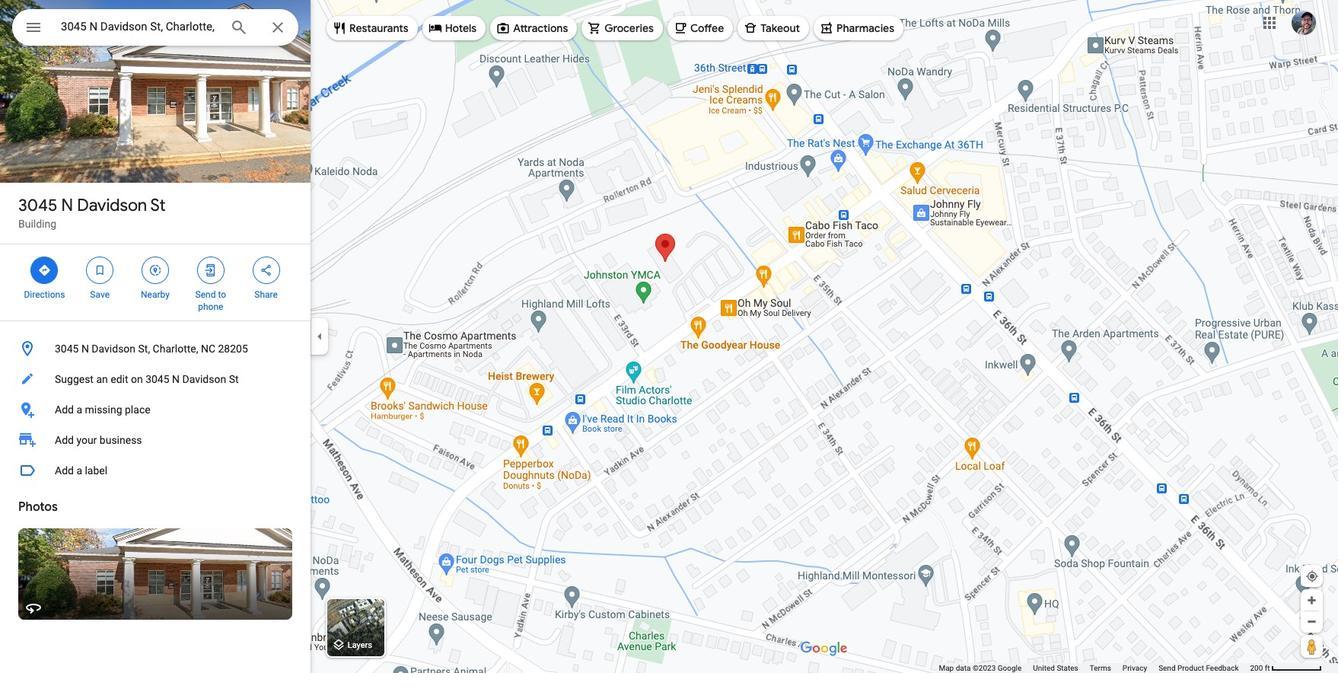 Task type: vqa. For each thing, say whether or not it's contained in the screenshot.


Task type: locate. For each thing, give the bounding box(es) containing it.
footer
[[939, 663, 1251, 673]]

google account: cj baylor  
(christian.baylor@adept.ai) image
[[1292, 10, 1317, 35]]

davidson up 
[[77, 195, 147, 216]]

n inside 3045 n davidson st, charlotte, nc 28205 button
[[81, 343, 89, 355]]

add for add your business
[[55, 434, 74, 446]]

0 vertical spatial n
[[61, 195, 73, 216]]

zoom out image
[[1307, 616, 1318, 628]]

0 vertical spatial send
[[195, 289, 216, 300]]

nc
[[201, 343, 216, 355]]

1 vertical spatial 3045
[[55, 343, 79, 355]]

groceries button
[[582, 10, 663, 46]]

2 horizontal spatial n
[[172, 373, 180, 385]]

3045 inside 3045 n davidson st, charlotte, nc 28205 button
[[55, 343, 79, 355]]

add a label
[[55, 465, 108, 477]]

suggest
[[55, 373, 94, 385]]

coffee
[[691, 21, 724, 35]]

0 horizontal spatial st
[[150, 195, 166, 216]]

a
[[76, 404, 82, 416], [76, 465, 82, 477]]

show street view coverage image
[[1302, 635, 1324, 658]]

1 vertical spatial add
[[55, 434, 74, 446]]

on
[[131, 373, 143, 385]]

a left label
[[76, 465, 82, 477]]

add left your
[[55, 434, 74, 446]]

3045
[[18, 195, 57, 216], [55, 343, 79, 355], [146, 373, 170, 385]]

davidson for st,
[[92, 343, 136, 355]]

 button
[[12, 9, 55, 49]]

attractions button
[[491, 10, 578, 46]]

200 ft button
[[1251, 664, 1323, 673]]

 search field
[[12, 9, 299, 49]]

davidson inside button
[[92, 343, 136, 355]]

united states
[[1034, 664, 1079, 673]]

1 horizontal spatial st
[[229, 373, 239, 385]]

st
[[150, 195, 166, 216], [229, 373, 239, 385]]

3045 for st,
[[55, 343, 79, 355]]

2 vertical spatial n
[[172, 373, 180, 385]]

1 vertical spatial davidson
[[92, 343, 136, 355]]

send for send product feedback
[[1159, 664, 1176, 673]]

0 vertical spatial 3045
[[18, 195, 57, 216]]

send
[[195, 289, 216, 300], [1159, 664, 1176, 673]]

davidson
[[77, 195, 147, 216], [92, 343, 136, 355], [182, 373, 226, 385]]

terms button
[[1090, 663, 1112, 673]]


[[204, 262, 218, 279]]

3045 right on
[[146, 373, 170, 385]]

davidson inside button
[[182, 373, 226, 385]]

0 vertical spatial add
[[55, 404, 74, 416]]

st down 28205
[[229, 373, 239, 385]]

add
[[55, 404, 74, 416], [55, 434, 74, 446], [55, 465, 74, 477]]

n for st
[[61, 195, 73, 216]]

davidson inside the 3045 n davidson st building
[[77, 195, 147, 216]]

2 a from the top
[[76, 465, 82, 477]]

3045 up building
[[18, 195, 57, 216]]

building
[[18, 218, 56, 230]]

2 vertical spatial davidson
[[182, 373, 226, 385]]

1 add from the top
[[55, 404, 74, 416]]

coffee button
[[668, 10, 734, 46]]

send inside button
[[1159, 664, 1176, 673]]

st,
[[138, 343, 150, 355]]

None field
[[61, 18, 218, 36]]


[[38, 262, 51, 279]]

hotels
[[445, 21, 477, 35]]

add left label
[[55, 465, 74, 477]]

davidson left st, in the left of the page
[[92, 343, 136, 355]]

a for label
[[76, 465, 82, 477]]

1 vertical spatial n
[[81, 343, 89, 355]]

pharmacies button
[[814, 10, 904, 46]]

a inside button
[[76, 465, 82, 477]]

st inside button
[[229, 373, 239, 385]]

0 horizontal spatial send
[[195, 289, 216, 300]]

3 add from the top
[[55, 465, 74, 477]]

label
[[85, 465, 108, 477]]

a for missing
[[76, 404, 82, 416]]

add down suggest
[[55, 404, 74, 416]]

0 horizontal spatial n
[[61, 195, 73, 216]]

zoom in image
[[1307, 595, 1318, 606]]

3045 for st
[[18, 195, 57, 216]]

0 vertical spatial a
[[76, 404, 82, 416]]

1 vertical spatial st
[[229, 373, 239, 385]]

0 vertical spatial davidson
[[77, 195, 147, 216]]

©2023
[[973, 664, 996, 673]]

2 vertical spatial 3045
[[146, 373, 170, 385]]

send product feedback button
[[1159, 663, 1240, 673]]

add inside button
[[55, 465, 74, 477]]

1 horizontal spatial n
[[81, 343, 89, 355]]

2 add from the top
[[55, 434, 74, 446]]

business
[[100, 434, 142, 446]]

1 horizontal spatial send
[[1159, 664, 1176, 673]]

n inside the 3045 n davidson st building
[[61, 195, 73, 216]]

add your business link
[[0, 425, 311, 455]]

send inside send to phone
[[195, 289, 216, 300]]

layers
[[348, 641, 372, 651]]

privacy
[[1123, 664, 1148, 673]]

an
[[96, 373, 108, 385]]

send for send to phone
[[195, 289, 216, 300]]

attractions
[[513, 21, 568, 35]]

davidson down nc
[[182, 373, 226, 385]]

suggest an edit on 3045 n davidson st button
[[0, 364, 311, 395]]

1 vertical spatial a
[[76, 465, 82, 477]]

privacy button
[[1123, 663, 1148, 673]]

takeout button
[[738, 10, 810, 46]]

ft
[[1266, 664, 1271, 673]]

n
[[61, 195, 73, 216], [81, 343, 89, 355], [172, 373, 180, 385]]

add for add a label
[[55, 465, 74, 477]]

1 vertical spatial send
[[1159, 664, 1176, 673]]

n for st,
[[81, 343, 89, 355]]

1 a from the top
[[76, 404, 82, 416]]

3045 up suggest
[[55, 343, 79, 355]]

add inside button
[[55, 404, 74, 416]]

terms
[[1090, 664, 1112, 673]]

send up phone
[[195, 289, 216, 300]]

3045 N Davidson St, Charlotte, NC 28205 field
[[12, 9, 299, 46]]

feedback
[[1207, 664, 1240, 673]]

a inside button
[[76, 404, 82, 416]]

united
[[1034, 664, 1056, 673]]

hotels button
[[422, 10, 486, 46]]

davidson for st
[[77, 195, 147, 216]]

3045 inside the 3045 n davidson st building
[[18, 195, 57, 216]]

footer containing map data ©2023 google
[[939, 663, 1251, 673]]

save
[[90, 289, 110, 300]]

a left missing
[[76, 404, 82, 416]]

2 vertical spatial add
[[55, 465, 74, 477]]

send left product at the right bottom
[[1159, 664, 1176, 673]]

place
[[125, 404, 151, 416]]

st inside the 3045 n davidson st building
[[150, 195, 166, 216]]

st up 
[[150, 195, 166, 216]]

0 vertical spatial st
[[150, 195, 166, 216]]

your
[[76, 434, 97, 446]]



Task type: describe. For each thing, give the bounding box(es) containing it.
map data ©2023 google
[[939, 664, 1022, 673]]

map
[[939, 664, 954, 673]]

send product feedback
[[1159, 664, 1240, 673]]

to
[[218, 289, 226, 300]]

n inside suggest an edit on 3045 n davidson st button
[[172, 373, 180, 385]]

directions
[[24, 289, 65, 300]]

charlotte,
[[153, 343, 198, 355]]

share
[[255, 289, 278, 300]]

actions for 3045 n davidson st region
[[0, 244, 311, 321]]

united states button
[[1034, 663, 1079, 673]]

none field inside 3045 n davidson st, charlotte, nc 28205 field
[[61, 18, 218, 36]]

add for add a missing place
[[55, 404, 74, 416]]

google
[[998, 664, 1022, 673]]

add a missing place button
[[0, 395, 311, 425]]

3045 n davidson st, charlotte, nc 28205 button
[[0, 334, 311, 364]]

photos
[[18, 500, 58, 515]]

3045 n davidson st main content
[[0, 0, 311, 673]]

footer inside google maps element
[[939, 663, 1251, 673]]

suggest an edit on 3045 n davidson st
[[55, 373, 239, 385]]


[[24, 17, 43, 38]]


[[149, 262, 162, 279]]

groceries
[[605, 21, 654, 35]]

restaurants button
[[327, 10, 418, 46]]

edit
[[111, 373, 128, 385]]

data
[[956, 664, 971, 673]]

product
[[1178, 664, 1205, 673]]


[[93, 262, 107, 279]]

nearby
[[141, 289, 170, 300]]

missing
[[85, 404, 122, 416]]

phone
[[198, 302, 223, 312]]

3045 n davidson st, charlotte, nc 28205
[[55, 343, 248, 355]]

add a missing place
[[55, 404, 151, 416]]

send to phone
[[195, 289, 226, 312]]

add your business
[[55, 434, 142, 446]]

200
[[1251, 664, 1264, 673]]

pharmacies
[[837, 21, 895, 35]]

show your location image
[[1306, 570, 1320, 583]]

restaurants
[[350, 21, 409, 35]]

28205
[[218, 343, 248, 355]]


[[259, 262, 273, 279]]

takeout
[[761, 21, 801, 35]]

3045 inside suggest an edit on 3045 n davidson st button
[[146, 373, 170, 385]]

3045 n davidson st building
[[18, 195, 166, 230]]

states
[[1057, 664, 1079, 673]]

add a label button
[[0, 455, 311, 486]]

200 ft
[[1251, 664, 1271, 673]]

google maps element
[[0, 0, 1339, 673]]

collapse side panel image
[[312, 328, 328, 345]]



